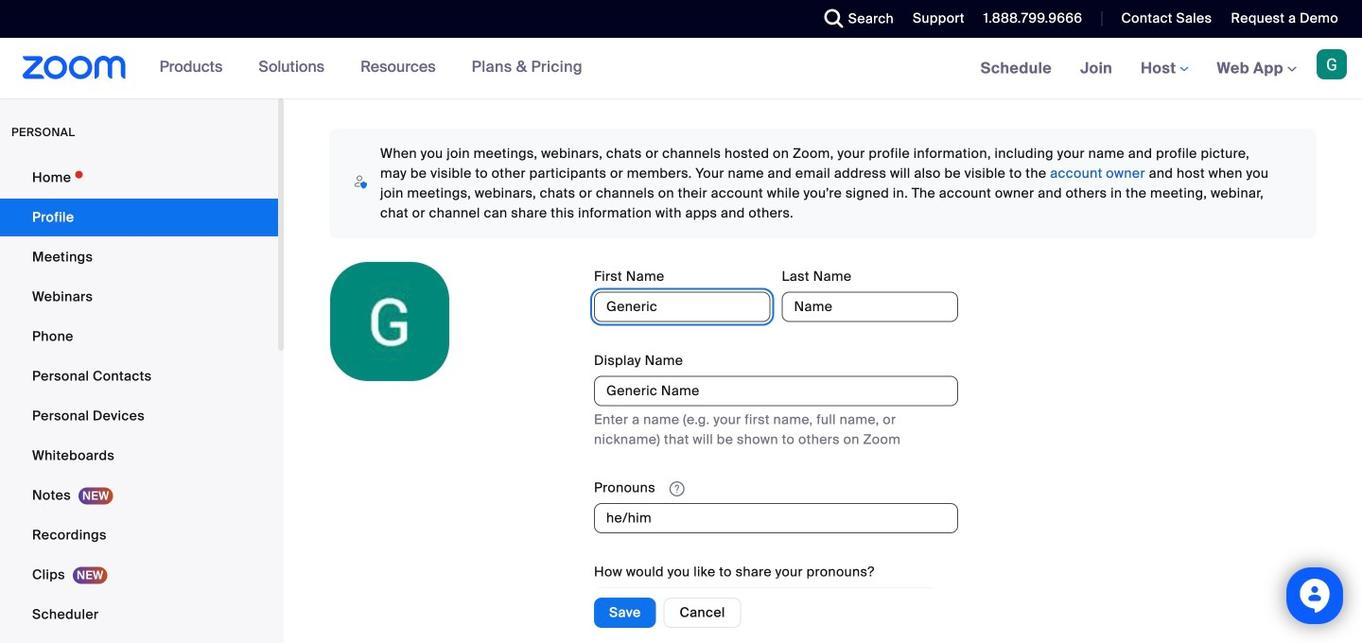 Task type: vqa. For each thing, say whether or not it's contained in the screenshot.
text box on the bottom
yes



Task type: locate. For each thing, give the bounding box(es) containing it.
Last Name text field
[[782, 292, 959, 322]]

banner
[[0, 38, 1363, 100]]

product information navigation
[[145, 38, 597, 98]]

profile picture image
[[1317, 49, 1348, 79]]

None text field
[[594, 376, 959, 406]]

Pronouns text field
[[594, 504, 959, 534]]

personal menu menu
[[0, 159, 278, 643]]



Task type: describe. For each thing, give the bounding box(es) containing it.
meetings navigation
[[967, 38, 1363, 100]]

First Name text field
[[594, 292, 771, 322]]

zoom logo image
[[23, 56, 126, 79]]

learn more about pronouns image
[[664, 481, 691, 498]]

user photo image
[[330, 262, 450, 381]]

edit user photo image
[[375, 313, 405, 330]]



